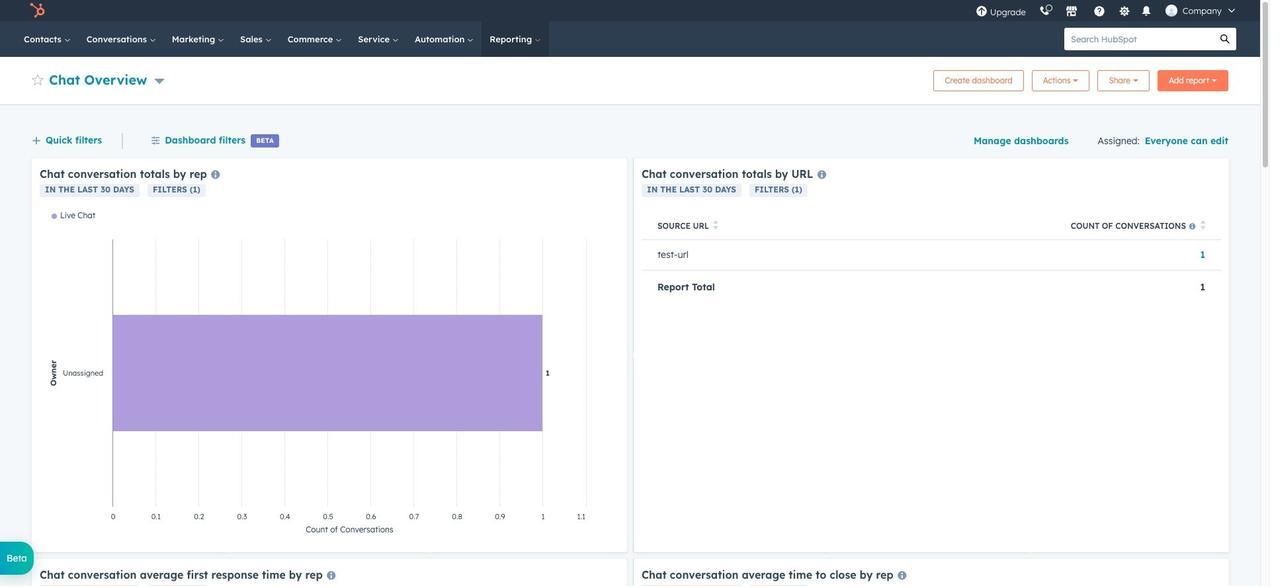 Task type: vqa. For each thing, say whether or not it's contained in the screenshot.
Close icon
no



Task type: describe. For each thing, give the bounding box(es) containing it.
marketplaces image
[[1066, 6, 1077, 18]]

interactive chart image
[[40, 210, 619, 544]]

chat conversation average first response time by rep element
[[32, 559, 627, 586]]

chat conversation average time to close by rep element
[[634, 559, 1229, 586]]

1 press to sort. image from the left
[[713, 220, 718, 230]]

jacob simon image
[[1165, 5, 1177, 17]]



Task type: locate. For each thing, give the bounding box(es) containing it.
press to sort. element
[[713, 220, 718, 232], [1200, 220, 1205, 232]]

Search HubSpot search field
[[1064, 28, 1214, 50]]

press to sort. image
[[713, 220, 718, 230], [1200, 220, 1205, 230]]

chat conversation totals by rep element
[[32, 158, 627, 552]]

2 press to sort. image from the left
[[1200, 220, 1205, 230]]

0 horizontal spatial press to sort. element
[[713, 220, 718, 232]]

1 horizontal spatial press to sort. element
[[1200, 220, 1205, 232]]

banner
[[32, 66, 1228, 91]]

0 horizontal spatial press to sort. image
[[713, 220, 718, 230]]

2 press to sort. element from the left
[[1200, 220, 1205, 232]]

1 press to sort. element from the left
[[713, 220, 718, 232]]

chat conversation totals by url element
[[634, 158, 1229, 552]]

1 horizontal spatial press to sort. image
[[1200, 220, 1205, 230]]

menu
[[969, 0, 1244, 21]]



